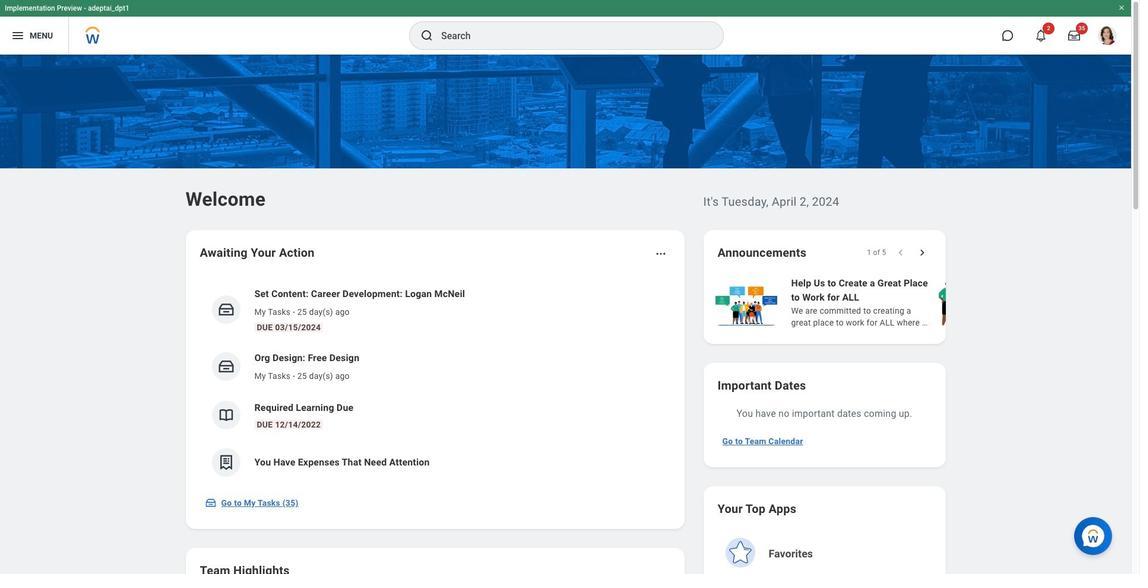 Task type: vqa. For each thing, say whether or not it's contained in the screenshot.
justify icon
yes



Task type: locate. For each thing, give the bounding box(es) containing it.
list
[[713, 276, 1140, 330], [200, 278, 670, 487]]

2 inbox image from the top
[[217, 358, 235, 376]]

main content
[[0, 55, 1140, 575]]

inbox image
[[205, 498, 216, 510]]

1 inbox image from the top
[[217, 301, 235, 319]]

0 vertical spatial inbox image
[[217, 301, 235, 319]]

close environment banner image
[[1118, 4, 1125, 11]]

1 vertical spatial inbox image
[[217, 358, 235, 376]]

inbox image
[[217, 301, 235, 319], [217, 358, 235, 376]]

banner
[[0, 0, 1131, 55]]

status
[[867, 248, 886, 258]]

chevron right small image
[[916, 247, 928, 259]]

inbox large image
[[1068, 30, 1080, 42]]

Search Workday  search field
[[441, 23, 699, 49]]

dashboard expenses image
[[217, 454, 235, 472]]



Task type: describe. For each thing, give the bounding box(es) containing it.
related actions image
[[655, 248, 667, 260]]

search image
[[420, 29, 434, 43]]

justify image
[[11, 29, 25, 43]]

profile logan mcneil image
[[1098, 26, 1117, 48]]

book open image
[[217, 407, 235, 425]]

1 horizontal spatial list
[[713, 276, 1140, 330]]

chevron left small image
[[895, 247, 907, 259]]

notifications large image
[[1035, 30, 1047, 42]]

0 horizontal spatial list
[[200, 278, 670, 487]]



